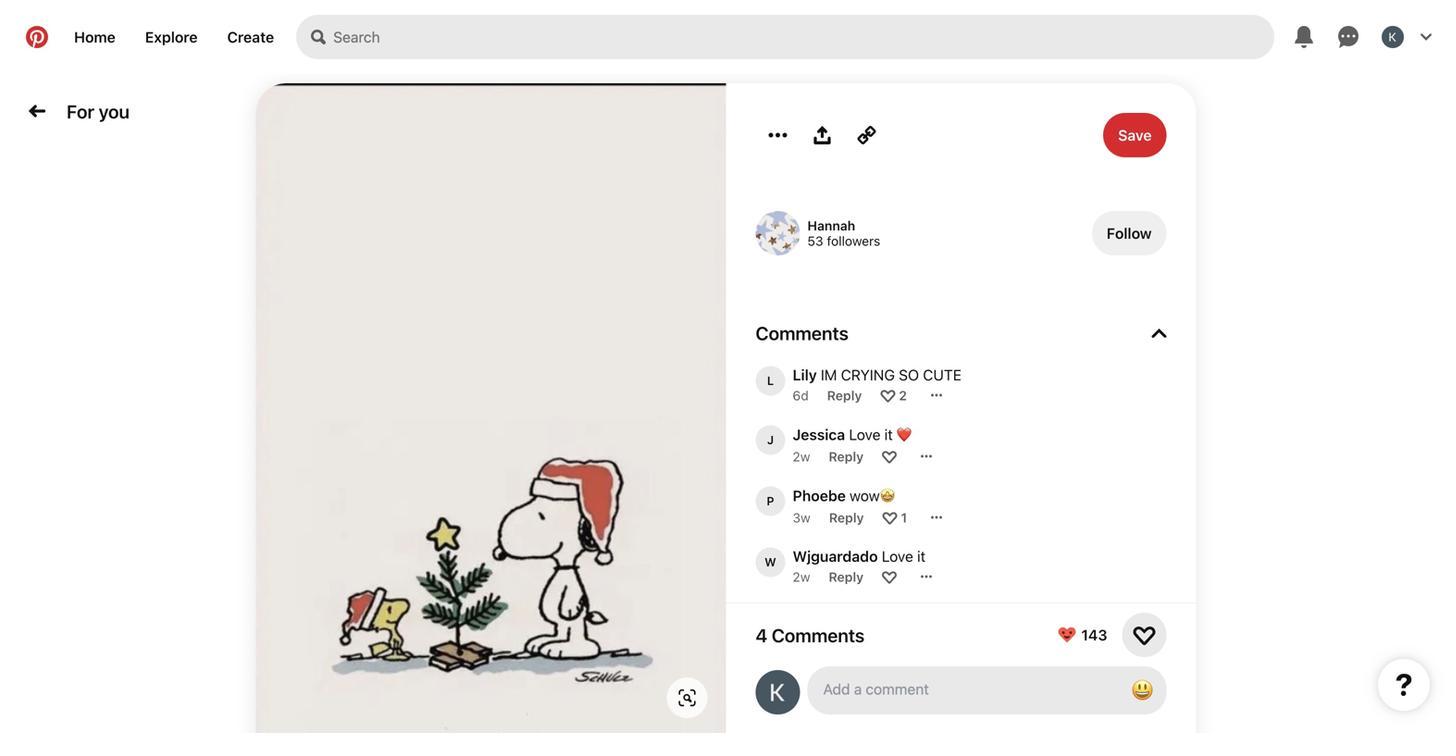Task type: vqa. For each thing, say whether or not it's contained in the screenshot.
the followers
yes



Task type: locate. For each thing, give the bounding box(es) containing it.
Search text field
[[333, 15, 1275, 59]]

wjguardado
[[793, 547, 878, 565]]

so
[[899, 366, 919, 384]]

phoebe
[[793, 487, 846, 504]]

reply button for wjguardado
[[829, 569, 864, 584]]

love left ❤️
[[849, 426, 881, 443]]

it for wjguardado love it
[[917, 547, 926, 565]]

reaction image
[[1133, 624, 1156, 646]]

0 vertical spatial 2w
[[793, 449, 810, 464]]

you
[[99, 100, 130, 122]]

it
[[884, 426, 893, 443], [917, 547, 926, 565]]

0 horizontal spatial love
[[849, 426, 881, 443]]

love up react image
[[882, 547, 913, 565]]

0 vertical spatial react image
[[881, 388, 895, 403]]

0 vertical spatial love
[[849, 426, 881, 443]]

0 vertical spatial comments
[[756, 322, 849, 344]]

react image left 1 button
[[883, 510, 897, 525]]

reply down wjguardado link
[[829, 569, 864, 584]]

phoebe image
[[756, 486, 785, 516]]

2 button
[[899, 388, 907, 403]]

😃
[[1132, 677, 1154, 703]]

reply
[[827, 388, 862, 403], [829, 449, 864, 464], [829, 510, 864, 525], [829, 569, 864, 584]]

reply down im
[[827, 388, 862, 403]]

it for jessica love it ❤️
[[884, 426, 893, 443]]

follow button
[[1092, 211, 1167, 255]]

lily im crying so cute
[[793, 366, 962, 384]]

phoebe link
[[793, 487, 846, 504]]

reply button for jessica
[[829, 449, 864, 464]]

love for wjguardado
[[882, 547, 913, 565]]

wjguardado link
[[793, 547, 878, 565]]

4 comments
[[756, 624, 865, 646]]

for
[[67, 100, 94, 122]]

1 vertical spatial it
[[917, 547, 926, 565]]

😃 button
[[808, 666, 1167, 715], [1124, 672, 1161, 709]]

love
[[849, 426, 881, 443], [882, 547, 913, 565]]

0 vertical spatial it
[[884, 426, 893, 443]]

2w
[[793, 449, 810, 464], [793, 569, 810, 584]]

comments up lily
[[756, 322, 849, 344]]

1 vertical spatial love
[[882, 547, 913, 565]]

jessica image
[[756, 425, 785, 455]]

reply button down phoebe wow🤩
[[829, 510, 864, 525]]

1 horizontal spatial it
[[917, 547, 926, 565]]

expand icon image
[[1152, 326, 1167, 340]]

comments
[[756, 322, 849, 344], [772, 624, 865, 646]]

explore
[[145, 28, 198, 46]]

1
[[901, 510, 907, 525]]

reply down jessica love it ❤️
[[829, 449, 864, 464]]

1 vertical spatial 2w
[[793, 569, 810, 584]]

2w right wjguardado image
[[793, 569, 810, 584]]

0 horizontal spatial it
[[884, 426, 893, 443]]

6d
[[793, 388, 809, 403]]

wjguardado love it
[[793, 547, 926, 565]]

crying
[[841, 366, 895, 384]]

reply button down jessica love it ❤️
[[829, 449, 864, 464]]

lily image
[[756, 366, 785, 396]]

1 vertical spatial react image
[[882, 449, 897, 464]]

reply button down im
[[827, 388, 862, 403]]

2w for jessica
[[793, 449, 810, 464]]

for you button
[[59, 93, 137, 129]]

reply button
[[827, 388, 862, 403], [829, 449, 864, 464], [829, 510, 864, 525], [829, 569, 864, 584]]

hannah link
[[808, 218, 855, 233]]

save button
[[1103, 113, 1167, 157], [1103, 113, 1167, 157]]

2 vertical spatial react image
[[883, 510, 897, 525]]

react image
[[881, 388, 895, 403], [882, 449, 897, 464], [883, 510, 897, 525]]

1 horizontal spatial love
[[882, 547, 913, 565]]

reply button for lily
[[827, 388, 862, 403]]

for you
[[67, 100, 130, 122]]

2 2w from the top
[[793, 569, 810, 584]]

reply button down wjguardado link
[[829, 569, 864, 584]]

kendall parks image
[[1382, 26, 1404, 48]]

follow
[[1107, 224, 1152, 242]]

love for jessica
[[849, 426, 881, 443]]

2w down jessica link
[[793, 449, 810, 464]]

reply down phoebe wow🤩
[[829, 510, 864, 525]]

react image down ❤️
[[882, 449, 897, 464]]

comments right 4
[[772, 624, 865, 646]]

react image for wow🤩
[[883, 510, 897, 525]]

jessica love it ❤️
[[793, 426, 912, 443]]

hannah 53 followers
[[808, 218, 880, 249]]

lily link
[[793, 366, 817, 384]]

react image left 2
[[881, 388, 895, 403]]

1 2w from the top
[[793, 449, 810, 464]]



Task type: describe. For each thing, give the bounding box(es) containing it.
phoebe wow🤩
[[793, 487, 895, 504]]

hannah
[[808, 218, 855, 233]]

2
[[899, 388, 907, 403]]

2w for wjguardado
[[793, 569, 810, 584]]

lily
[[793, 366, 817, 384]]

jessica link
[[793, 426, 845, 443]]

followers
[[827, 233, 880, 249]]

cute
[[923, 366, 962, 384]]

143
[[1081, 626, 1107, 644]]

1 vertical spatial comments
[[772, 624, 865, 646]]

reply for love it ❤️
[[829, 449, 864, 464]]

home
[[74, 28, 115, 46]]

jessica
[[793, 426, 845, 443]]

3w
[[793, 510, 811, 525]]

im
[[821, 366, 837, 384]]

4
[[756, 624, 768, 646]]

create
[[227, 28, 274, 46]]

search icon image
[[311, 30, 326, 44]]

Add a comment field
[[824, 680, 1109, 698]]

wjguardado image
[[756, 547, 785, 577]]

wow🤩
[[850, 487, 895, 504]]

53
[[808, 233, 823, 249]]

explore link
[[130, 15, 212, 59]]

reply for wow🤩
[[829, 510, 864, 525]]

comments button
[[756, 322, 1167, 344]]

home link
[[59, 15, 130, 59]]

reply for love it
[[829, 569, 864, 584]]

kendallparks02 image
[[756, 670, 800, 715]]

1 button
[[901, 510, 907, 525]]

create link
[[212, 15, 289, 59]]

reply button for phoebe
[[829, 510, 864, 525]]

click to shop image
[[678, 689, 696, 707]]

reply for im crying so cute
[[827, 388, 862, 403]]

react image for im
[[881, 388, 895, 403]]

hannah avatar link image
[[756, 211, 800, 255]]

react image
[[882, 569, 897, 584]]

❤️
[[897, 426, 912, 443]]

save
[[1118, 126, 1152, 144]]



